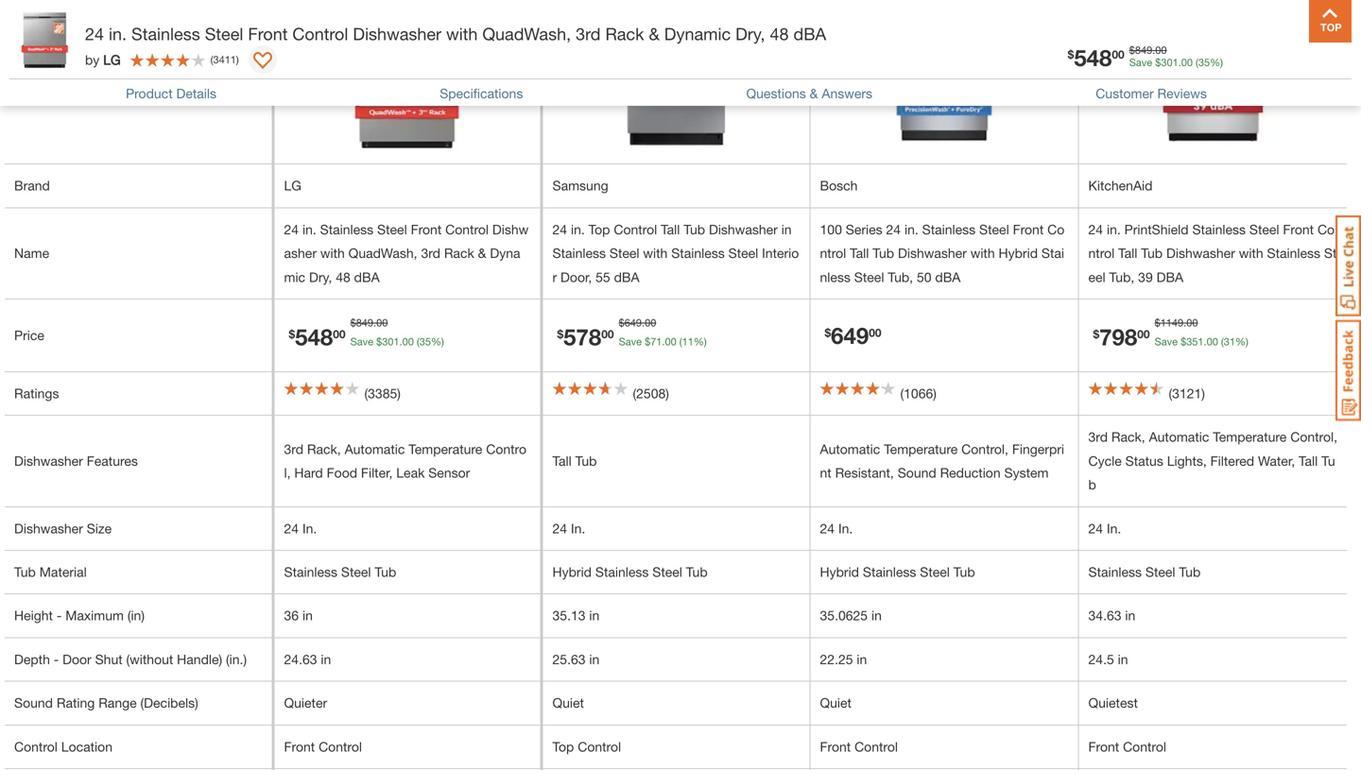 Task type: describe. For each thing, give the bounding box(es) containing it.
door
[[62, 652, 91, 667]]

24 down the tall tub
[[552, 521, 567, 536]]

tall tub
[[552, 453, 597, 469]]

1 horizontal spatial $ 548 00 $ 849 . 00 save $ 301 . 00 ( 35 %)
[[1068, 44, 1223, 71]]

display image
[[253, 52, 272, 71]]

%) inside $ 798 00 $ 1149 . 00 save $ 351 . 00 ( 31 %)
[[1235, 335, 1248, 348]]

00 inside $ 649 00
[[869, 326, 881, 339]]

quietest
[[1088, 695, 1138, 711]]

b
[[1088, 477, 1096, 493]]

top control
[[552, 739, 621, 755]]

2 stainless steel tub from the left
[[1088, 564, 1201, 580]]

dba inside 24 in. top control tall tub dishwasher in stainless steel with stainless steel interio r door, 55 dba
[[614, 269, 639, 285]]

size
[[87, 521, 112, 536]]

34.63
[[1088, 608, 1122, 624]]

35.13 in
[[552, 608, 600, 624]]

1 horizontal spatial quadwash,
[[482, 24, 571, 44]]

food
[[327, 465, 357, 481]]

548 inside $ 548 00 $ 849 . 00 save $ 301 . 00 ( 35 %)
[[295, 323, 333, 350]]

1 vertical spatial lg
[[284, 178, 301, 194]]

steel inside 24 in. printshield stainless steel front co ntrol tall tub dishwasher with stainless st eel tub, 39 dba
[[1249, 222, 1279, 237]]

( 2508 )
[[633, 386, 669, 401]]

0 vertical spatial &
[[649, 24, 660, 44]]

front down 22.25
[[820, 739, 851, 755]]

tu
[[1321, 453, 1335, 469]]

( 1066 )
[[900, 386, 937, 401]]

( inside $ 798 00 $ 1149 . 00 save $ 351 . 00 ( 31 %)
[[1221, 335, 1224, 348]]

leak
[[396, 465, 425, 481]]

control, inside automatic temperature control, fingerpri nt resistant, sound reduction system
[[961, 441, 1008, 457]]

351
[[1186, 335, 1204, 348]]

in for 24.5 in
[[1118, 652, 1128, 667]]

1 horizontal spatial 649
[[831, 322, 869, 349]]

control location
[[14, 739, 112, 755]]

range
[[98, 695, 137, 711]]

control, inside "3rd rack, automatic temperature control, cycle status lights, filtered water, tall tu b"
[[1290, 429, 1337, 445]]

live chat image
[[1336, 216, 1361, 317]]

in. for 24 in. stainless steel front control dishw asher with quadwash, 3rd rack & dyna mic dry, 48 dba
[[302, 222, 316, 237]]

- for depth
[[54, 652, 59, 667]]

24 down b
[[1088, 521, 1103, 536]]

by
[[85, 52, 100, 67]]

in for 35.0625 in
[[871, 608, 882, 624]]

in for 35.13 in
[[589, 608, 600, 624]]

features
[[87, 453, 138, 469]]

24.63
[[284, 652, 317, 667]]

24 down l,
[[284, 521, 299, 536]]

24 down nt
[[820, 521, 835, 536]]

( down 24 in. stainless steel front control dishw asher with quadwash, 3rd rack & dyna mic dry, 48 dba
[[417, 335, 419, 348]]

24 in. stainless steel front control dishwasher with quadwash, 3rd rack & dynamic dry, 48 dba
[[85, 24, 826, 44]]

rack inside 24 in. stainless steel front control dishw asher with quadwash, 3rd rack & dyna mic dry, 48 dba
[[444, 245, 474, 261]]

with inside 24 in. printshield stainless steel front co ntrol tall tub dishwasher with stainless st eel tub, 39 dba
[[1239, 245, 1263, 261]]

dry, inside 24 in. stainless steel front control dishw asher with quadwash, 3rd rack & dyna mic dry, 48 dba
[[309, 269, 332, 285]]

control inside 24 in. top control tall tub dishwasher in stainless steel with stainless steel interio r door, 55 dba
[[614, 222, 657, 237]]

tub inside 24 in. top control tall tub dishwasher in stainless steel with stainless steel interio r door, 55 dba
[[684, 222, 705, 237]]

reduction
[[940, 465, 1001, 481]]

nt
[[820, 465, 831, 481]]

front down the quieter
[[284, 739, 315, 755]]

2 in. from the left
[[571, 521, 585, 536]]

- for height
[[57, 608, 62, 624]]

24.63 in
[[284, 652, 331, 667]]

dyna
[[490, 245, 520, 261]]

ntrol inside 100 series 24 in. stainless steel front co ntrol tall tub dishwasher with hybrid stai nless steel tub, 50 dba
[[820, 245, 846, 261]]

36
[[284, 608, 299, 624]]

price
[[14, 327, 44, 343]]

rating
[[57, 695, 95, 711]]

in. for 24 in. top control tall tub dishwasher in stainless steel with stainless steel interio r door, 55 dba
[[571, 222, 585, 237]]

dishwasher size
[[14, 521, 112, 536]]

dba
[[1157, 269, 1184, 285]]

649 inside '$ 578 00 $ 649 . 00 save $ 71 . 00 ( 11 %)'
[[624, 317, 642, 329]]

customer reviews
[[1096, 86, 1207, 101]]

stai
[[1042, 245, 1064, 261]]

$ 798 00 $ 1149 . 00 save $ 351 . 00 ( 31 %)
[[1093, 317, 1248, 350]]

( up 3rd rack, automatic temperature contro l, hard food filter, leak sensor
[[364, 386, 368, 401]]

automatic for lights,
[[1149, 429, 1209, 445]]

$ 649 00
[[825, 322, 881, 349]]

24 inside 100 series 24 in. stainless steel front co ntrol tall tub dishwasher with hybrid stai nless steel tub, 50 dba
[[886, 222, 901, 237]]

status
[[1125, 453, 1163, 469]]

) for ( 3411 )
[[236, 53, 239, 66]]

reviews
[[1157, 86, 1207, 101]]

3 24 in. from the left
[[820, 521, 853, 536]]

0 vertical spatial 548
[[1074, 44, 1112, 71]]

in. for 24 in. printshield stainless steel front co ntrol tall tub dishwasher with stainless st eel tub, 39 dba
[[1107, 222, 1121, 237]]

co inside 24 in. printshield stainless steel front co ntrol tall tub dishwasher with stainless st eel tub, 39 dba
[[1318, 222, 1335, 237]]

35.13
[[552, 608, 586, 624]]

4 24 in. from the left
[[1088, 521, 1121, 536]]

top inside 24 in. top control tall tub dishwasher in stainless steel with stainless steel interio r door, 55 dba
[[589, 222, 610, 237]]

lights,
[[1167, 453, 1207, 469]]

71
[[650, 335, 662, 348]]

dba inside 24 in. stainless steel front control dishw asher with quadwash, 3rd rack & dyna mic dry, 48 dba
[[354, 269, 380, 285]]

front up display icon in the left top of the page
[[248, 24, 288, 44]]

0 horizontal spatial top
[[552, 739, 574, 755]]

1 horizontal spatial dry,
[[736, 24, 765, 44]]

ratings
[[14, 386, 59, 401]]

55
[[596, 269, 610, 285]]

control inside 24 in. stainless steel front control dishw asher with quadwash, 3rd rack & dyna mic dry, 48 dba
[[445, 222, 489, 237]]

in inside 24 in. top control tall tub dishwasher in stainless steel with stainless steel interio r door, 55 dba
[[781, 222, 792, 237]]

tall inside 100 series 24 in. stainless steel front co ntrol tall tub dishwasher with hybrid stai nless steel tub, 50 dba
[[850, 245, 869, 261]]

location
[[61, 739, 112, 755]]

rack, for status
[[1111, 429, 1145, 445]]

24 in. top control tall tub dishwasher in stainless steel with stainless steel interior door, 55 dba image
[[608, 10, 745, 147]]

tub, inside 24 in. printshield stainless steel front co ntrol tall tub dishwasher with stainless st eel tub, 39 dba
[[1109, 269, 1134, 285]]

material
[[39, 564, 87, 580]]

3 front control from the left
[[1088, 739, 1166, 755]]

0 horizontal spatial hybrid
[[552, 564, 592, 580]]

) for ( 3385 )
[[397, 386, 401, 401]]

co inside 100 series 24 in. stainless steel front co ntrol tall tub dishwasher with hybrid stai nless steel tub, 50 dba
[[1047, 222, 1065, 237]]

save inside $ 798 00 $ 1149 . 00 save $ 351 . 00 ( 31 %)
[[1155, 335, 1178, 348]]

in for 22.25 in
[[857, 652, 867, 667]]

3385
[[368, 386, 397, 401]]

1 vertical spatial 301
[[382, 335, 399, 348]]

35.0625
[[820, 608, 868, 624]]

2 24 in. from the left
[[552, 521, 585, 536]]

asher
[[284, 245, 317, 261]]

r
[[552, 269, 557, 285]]

) for ( 2508 )
[[666, 386, 669, 401]]

100 series 24 in. stainless steel front control tall tub dishwasher with hybrid stainless steel tub, 50 dba image
[[876, 10, 1013, 147]]

0 horizontal spatial $ 548 00 $ 849 . 00 save $ 301 . 00 ( 35 %)
[[289, 317, 444, 350]]

3rd inside 3rd rack, automatic temperature contro l, hard food filter, leak sensor
[[284, 441, 303, 457]]

tub, inside 100 series 24 in. stainless steel front co ntrol tall tub dishwasher with hybrid stai nless steel tub, 50 dba
[[888, 269, 913, 285]]

$ 578 00 $ 649 . 00 save $ 71 . 00 ( 11 %)
[[557, 317, 707, 350]]

in for 34.63 in
[[1125, 608, 1135, 624]]

nless
[[820, 269, 851, 285]]

system
[[1004, 465, 1049, 481]]

3121
[[1172, 386, 1202, 401]]

dishw
[[492, 222, 529, 237]]

shut
[[95, 652, 123, 667]]

(without
[[126, 652, 173, 667]]

100
[[820, 222, 842, 237]]

stainless inside 24 in. stainless steel front control dishw asher with quadwash, 3rd rack & dyna mic dry, 48 dba
[[320, 222, 374, 237]]

automatic for food
[[345, 441, 405, 457]]

%) inside '$ 578 00 $ 649 . 00 save $ 71 . 00 ( 11 %)'
[[694, 335, 707, 348]]

height - maximum (in)
[[14, 608, 145, 624]]

automatic temperature control, fingerpri nt resistant, sound reduction system
[[820, 441, 1064, 481]]

tub material
[[14, 564, 87, 580]]

answers
[[822, 86, 872, 101]]

22.25
[[820, 652, 853, 667]]

dynamic
[[664, 24, 731, 44]]

temperature inside automatic temperature control, fingerpri nt resistant, sound reduction system
[[884, 441, 958, 457]]

25.63
[[552, 652, 586, 667]]

24 in. stainless steel front control dishw asher with quadwash, 3rd rack & dyna mic dry, 48 dba
[[284, 222, 529, 285]]

1 stainless steel tub from the left
[[284, 564, 396, 580]]

3rd rack, automatic temperature control, cycle status lights, filtered water, tall tu b
[[1088, 429, 1337, 493]]

product image image
[[14, 9, 76, 71]]

( 3121 )
[[1169, 386, 1205, 401]]

with inside 24 in. top control tall tub dishwasher in stainless steel with stainless steel interio r door, 55 dba
[[643, 245, 668, 261]]

24 inside 24 in. stainless steel front control dishw asher with quadwash, 3rd rack & dyna mic dry, 48 dba
[[284, 222, 299, 237]]

3411
[[213, 53, 236, 66]]

hybrid inside 100 series 24 in. stainless steel front co ntrol tall tub dishwasher with hybrid stai nless steel tub, 50 dba
[[999, 245, 1038, 261]]

dishwasher inside 100 series 24 in. stainless steel front co ntrol tall tub dishwasher with hybrid stai nless steel tub, 50 dba
[[898, 245, 967, 261]]

door,
[[561, 269, 592, 285]]

4 in. from the left
[[1107, 521, 1121, 536]]

0 vertical spatial 301
[[1161, 56, 1178, 68]]

24.5
[[1088, 652, 1114, 667]]

save up 3385
[[350, 335, 373, 348]]

filtered
[[1210, 453, 1254, 469]]

3rd inside "3rd rack, automatic temperature control, cycle status lights, filtered water, tall tu b"
[[1088, 429, 1108, 445]]

stainless inside 100 series 24 in. stainless steel front co ntrol tall tub dishwasher with hybrid stai nless steel tub, 50 dba
[[922, 222, 976, 237]]

sensor
[[428, 465, 470, 481]]

top button
[[1309, 0, 1352, 43]]

578
[[564, 323, 601, 350]]

front inside 24 in. printshield stainless steel front co ntrol tall tub dishwasher with stainless st eel tub, 39 dba
[[1283, 222, 1314, 237]]

24 inside 24 in. top control tall tub dishwasher in stainless steel with stainless steel interio r door, 55 dba
[[552, 222, 567, 237]]

l,
[[284, 465, 291, 481]]



Task type: locate. For each thing, give the bounding box(es) containing it.
handle)
[[177, 652, 222, 667]]

649 right 578
[[624, 317, 642, 329]]

dishwasher features
[[14, 453, 138, 469]]

depth - door shut (without handle) (in.)
[[14, 652, 247, 667]]

sound right the resistant,
[[898, 465, 936, 481]]

48 inside 24 in. stainless steel front control dishw asher with quadwash, 3rd rack & dyna mic dry, 48 dba
[[336, 269, 350, 285]]

) up automatic temperature control, fingerpri nt resistant, sound reduction system
[[933, 386, 937, 401]]

0 vertical spatial top
[[589, 222, 610, 237]]

series
[[846, 222, 882, 237]]

2 vertical spatial &
[[478, 245, 486, 261]]

front inside 100 series 24 in. stainless steel front co ntrol tall tub dishwasher with hybrid stai nless steel tub, 50 dba
[[1013, 222, 1044, 237]]

sound inside automatic temperature control, fingerpri nt resistant, sound reduction system
[[898, 465, 936, 481]]

1 vertical spatial quadwash,
[[348, 245, 417, 261]]

co up stai
[[1047, 222, 1065, 237]]

1 horizontal spatial hybrid stainless steel tub
[[820, 564, 975, 580]]

questions
[[746, 86, 806, 101]]

hard
[[294, 465, 323, 481]]

rack left dynamic
[[605, 24, 644, 44]]

2 horizontal spatial temperature
[[1213, 429, 1287, 445]]

(
[[210, 53, 213, 66], [1196, 56, 1198, 68], [417, 335, 419, 348], [679, 335, 682, 348], [1221, 335, 1224, 348], [364, 386, 368, 401], [633, 386, 636, 401], [900, 386, 904, 401], [1169, 386, 1172, 401]]

35
[[1198, 56, 1210, 68], [419, 335, 431, 348]]

automatic inside 3rd rack, automatic temperature contro l, hard food filter, leak sensor
[[345, 441, 405, 457]]

35.0625 in
[[820, 608, 882, 624]]

temperature for water,
[[1213, 429, 1287, 445]]

name
[[14, 245, 49, 261]]

in for 24.63 in
[[321, 652, 331, 667]]

depth
[[14, 652, 50, 667]]

1 co from the left
[[1047, 222, 1065, 237]]

0 horizontal spatial stainless steel tub
[[284, 564, 396, 580]]

1 horizontal spatial hybrid
[[820, 564, 859, 580]]

in. right series
[[905, 222, 919, 237]]

0 horizontal spatial quadwash,
[[348, 245, 417, 261]]

in. up by lg
[[109, 24, 127, 44]]

stainless steel tub up "36 in"
[[284, 564, 396, 580]]

(in.)
[[226, 652, 247, 667]]

24 in. printshield stainless steel front control tall tub dishwasher with stainless steel tub, 39 dba image
[[1144, 10, 1281, 147]]

in. inside 24 in. stainless steel front control dishw asher with quadwash, 3rd rack & dyna mic dry, 48 dba
[[302, 222, 316, 237]]

in. down the tall tub
[[571, 521, 585, 536]]

0 horizontal spatial co
[[1047, 222, 1065, 237]]

stainless steel tub up 34.63 in
[[1088, 564, 1201, 580]]

1 horizontal spatial front control
[[820, 739, 898, 755]]

1 horizontal spatial 548
[[1074, 44, 1112, 71]]

0 horizontal spatial 301
[[382, 335, 399, 348]]

in. down hard
[[302, 521, 317, 536]]

1 horizontal spatial 849
[[1135, 44, 1152, 56]]

0 horizontal spatial quiet
[[552, 695, 584, 711]]

0 horizontal spatial rack,
[[307, 441, 341, 457]]

) for ( 1066 )
[[933, 386, 937, 401]]

548 up customer
[[1074, 44, 1112, 71]]

in for 25.63 in
[[589, 652, 600, 667]]

( up details on the left of page
[[210, 53, 213, 66]]

1 front control from the left
[[284, 739, 362, 755]]

ntrol down 100
[[820, 245, 846, 261]]

in right 24.63
[[321, 652, 331, 667]]

with up '$ 578 00 $ 649 . 00 save $ 71 . 00 ( 11 %)'
[[643, 245, 668, 261]]

steel inside 24 in. stainless steel front control dishw asher with quadwash, 3rd rack & dyna mic dry, 48 dba
[[377, 222, 407, 237]]

details
[[176, 86, 216, 101]]

39
[[1138, 269, 1153, 285]]

with inside 100 series 24 in. stainless steel front co ntrol tall tub dishwasher with hybrid stai nless steel tub, 50 dba
[[970, 245, 995, 261]]

2 ntrol from the left
[[1088, 245, 1115, 261]]

24 up the asher
[[284, 222, 299, 237]]

product details
[[126, 86, 216, 101]]

( down '$ 578 00 $ 649 . 00 save $ 71 . 00 ( 11 %)'
[[633, 386, 636, 401]]

in right the 35.13
[[589, 608, 600, 624]]

control, up tu
[[1290, 429, 1337, 445]]

48 right mic
[[336, 269, 350, 285]]

24 in. stainless steel front control dishwasher with quadwash, 3rd rack & dynamic dry, 48 dba image
[[339, 27, 476, 164]]

rack left the dyna
[[444, 245, 474, 261]]

100 series 24 in. stainless steel front co ntrol tall tub dishwasher with hybrid stai nless steel tub, 50 dba
[[820, 222, 1065, 285]]

31
[[1224, 335, 1235, 348]]

quadwash, inside 24 in. stainless steel front control dishw asher with quadwash, 3rd rack & dyna mic dry, 48 dba
[[348, 245, 417, 261]]

1 vertical spatial -
[[54, 652, 59, 667]]

1 horizontal spatial 301
[[1161, 56, 1178, 68]]

1 horizontal spatial sound
[[898, 465, 936, 481]]

( right 71
[[679, 335, 682, 348]]

1 ntrol from the left
[[820, 245, 846, 261]]

top down 'samsung'
[[589, 222, 610, 237]]

co up st
[[1318, 222, 1335, 237]]

hybrid stainless steel tub up 35.13 in
[[552, 564, 708, 580]]

in. inside 24 in. top control tall tub dishwasher in stainless steel with stainless steel interio r door, 55 dba
[[571, 222, 585, 237]]

0 horizontal spatial control,
[[961, 441, 1008, 457]]

649 down nless
[[831, 322, 869, 349]]

dry,
[[736, 24, 765, 44], [309, 269, 332, 285]]

3rd
[[576, 24, 601, 44], [421, 245, 440, 261], [1088, 429, 1108, 445], [284, 441, 303, 457]]

save inside '$ 578 00 $ 649 . 00 save $ 71 . 00 ( 11 %)'
[[619, 335, 642, 348]]

specifications button
[[440, 86, 523, 101], [440, 86, 523, 101]]

with
[[446, 24, 478, 44], [320, 245, 345, 261], [643, 245, 668, 261], [970, 245, 995, 261], [1239, 245, 1263, 261]]

questions & answers
[[746, 86, 872, 101]]

301 up reviews
[[1161, 56, 1178, 68]]

11
[[682, 335, 694, 348]]

24 inside 24 in. printshield stainless steel front co ntrol tall tub dishwasher with stainless st eel tub, 39 dba
[[1088, 222, 1103, 237]]

sound left rating
[[14, 695, 53, 711]]

lg up the asher
[[284, 178, 301, 194]]

specifications
[[440, 86, 523, 101]]

$ 548 00 $ 849 . 00 save $ 301 . 00 ( 35 %)
[[1068, 44, 1223, 71], [289, 317, 444, 350]]

35 down 24 in. stainless steel front control dishw asher with quadwash, 3rd rack & dyna mic dry, 48 dba
[[419, 335, 431, 348]]

1 vertical spatial 35
[[419, 335, 431, 348]]

0 horizontal spatial sound
[[14, 695, 53, 711]]

0 horizontal spatial lg
[[103, 52, 121, 67]]

front up stai
[[1013, 222, 1044, 237]]

2508
[[636, 386, 666, 401]]

- right the 'height'
[[57, 608, 62, 624]]

in. inside 100 series 24 in. stainless steel front co ntrol tall tub dishwasher with hybrid stai nless steel tub, 50 dba
[[905, 222, 919, 237]]

& inside 24 in. stainless steel front control dishw asher with quadwash, 3rd rack & dyna mic dry, 48 dba
[[478, 245, 486, 261]]

1 hybrid stainless steel tub from the left
[[552, 564, 708, 580]]

& left the dyna
[[478, 245, 486, 261]]

dba inside 100 series 24 in. stainless steel front co ntrol tall tub dishwasher with hybrid stai nless steel tub, 50 dba
[[935, 269, 961, 285]]

sound
[[898, 465, 936, 481], [14, 695, 53, 711]]

printshield
[[1124, 222, 1189, 237]]

tub inside 100 series 24 in. stainless steel front co ntrol tall tub dishwasher with hybrid stai nless steel tub, 50 dba
[[873, 245, 894, 261]]

1 24 in. from the left
[[284, 521, 317, 536]]

24
[[85, 24, 104, 44], [284, 222, 299, 237], [552, 222, 567, 237], [886, 222, 901, 237], [1088, 222, 1103, 237], [284, 521, 299, 536], [552, 521, 567, 536], [820, 521, 835, 536], [1088, 521, 1103, 536]]

0 vertical spatial rack
[[605, 24, 644, 44]]

sound rating range (decibels)
[[14, 695, 198, 711]]

1 in. from the left
[[302, 521, 317, 536]]

1 vertical spatial dry,
[[309, 269, 332, 285]]

)
[[236, 53, 239, 66], [397, 386, 401, 401], [666, 386, 669, 401], [933, 386, 937, 401], [1202, 386, 1205, 401]]

1 horizontal spatial automatic
[[820, 441, 880, 457]]

tall inside "3rd rack, automatic temperature control, cycle status lights, filtered water, tall tu b"
[[1299, 453, 1318, 469]]

front down quietest
[[1088, 739, 1119, 755]]

ntrol inside 24 in. printshield stainless steel front co ntrol tall tub dishwasher with stainless st eel tub, 39 dba
[[1088, 245, 1115, 261]]

quadwash, up specifications
[[482, 24, 571, 44]]

save up customer reviews
[[1129, 56, 1152, 68]]

in.
[[109, 24, 127, 44], [302, 222, 316, 237], [571, 222, 585, 237], [905, 222, 919, 237], [1107, 222, 1121, 237]]

2 horizontal spatial front control
[[1088, 739, 1166, 755]]

1 horizontal spatial rack
[[605, 24, 644, 44]]

tub inside 24 in. printshield stainless steel front co ntrol tall tub dishwasher with stainless st eel tub, 39 dba
[[1141, 245, 1163, 261]]

maximum
[[65, 608, 124, 624]]

front left live chat image
[[1283, 222, 1314, 237]]

in. down cycle
[[1107, 521, 1121, 536]]

1 horizontal spatial quiet
[[820, 695, 852, 711]]

( inside '$ 578 00 $ 649 . 00 save $ 71 . 00 ( 11 %)'
[[679, 335, 682, 348]]

1149
[[1160, 317, 1184, 329]]

temperature
[[1213, 429, 1287, 445], [409, 441, 482, 457], [884, 441, 958, 457]]

1 horizontal spatial top
[[589, 222, 610, 237]]

top down 25.63
[[552, 739, 574, 755]]

feedback link image
[[1336, 319, 1361, 422]]

temperature up "sensor"
[[409, 441, 482, 457]]

in. for 24 in. stainless steel front control dishwasher with quadwash, 3rd rack & dynamic dry, 48 dba
[[109, 24, 127, 44]]

filter,
[[361, 465, 393, 481]]

2 horizontal spatial &
[[810, 86, 818, 101]]

tub
[[684, 222, 705, 237], [873, 245, 894, 261], [1141, 245, 1163, 261], [575, 453, 597, 469], [14, 564, 36, 580], [375, 564, 396, 580], [686, 564, 708, 580], [954, 564, 975, 580], [1179, 564, 1201, 580]]

(in)
[[127, 608, 145, 624]]

& left answers
[[810, 86, 818, 101]]

2 tub, from the left
[[1109, 269, 1134, 285]]

dry, right dynamic
[[736, 24, 765, 44]]

&
[[649, 24, 660, 44], [810, 86, 818, 101], [478, 245, 486, 261]]

849 up customer reviews
[[1135, 44, 1152, 56]]

front control down quietest
[[1088, 739, 1166, 755]]

548 down mic
[[295, 323, 333, 350]]

in right 34.63
[[1125, 608, 1135, 624]]

0 vertical spatial 48
[[770, 24, 789, 44]]

1 horizontal spatial rack,
[[1111, 429, 1145, 445]]

2 quiet from the left
[[820, 695, 852, 711]]

rack, inside "3rd rack, automatic temperature control, cycle status lights, filtered water, tall tu b"
[[1111, 429, 1145, 445]]

automatic inside "3rd rack, automatic temperature control, cycle status lights, filtered water, tall tu b"
[[1149, 429, 1209, 445]]

3rd rack, automatic temperature contro l, hard food filter, leak sensor
[[284, 441, 526, 481]]

hybrid left stai
[[999, 245, 1038, 261]]

( 3411 )
[[210, 53, 239, 66]]

automatic up the resistant,
[[820, 441, 880, 457]]

0 horizontal spatial hybrid stainless steel tub
[[552, 564, 708, 580]]

& left dynamic
[[649, 24, 660, 44]]

2 front control from the left
[[820, 739, 898, 755]]

( right 351
[[1221, 335, 1224, 348]]

1 horizontal spatial tub,
[[1109, 269, 1134, 285]]

50
[[917, 269, 932, 285]]

dry, right mic
[[309, 269, 332, 285]]

0 horizontal spatial tub,
[[888, 269, 913, 285]]

%)
[[1210, 56, 1223, 68], [431, 335, 444, 348], [694, 335, 707, 348], [1235, 335, 1248, 348]]

tall inside 24 in. printshield stainless steel front co ntrol tall tub dishwasher with stainless st eel tub, 39 dba
[[1118, 245, 1137, 261]]

301
[[1161, 56, 1178, 68], [382, 335, 399, 348]]

hybrid up the 35.13
[[552, 564, 592, 580]]

2 horizontal spatial hybrid
[[999, 245, 1038, 261]]

0 vertical spatial quadwash,
[[482, 24, 571, 44]]

0 horizontal spatial 849
[[356, 317, 373, 329]]

0 horizontal spatial ntrol
[[820, 245, 846, 261]]

24 in. down the tall tub
[[552, 521, 585, 536]]

with left stai
[[970, 245, 995, 261]]

0 horizontal spatial 649
[[624, 317, 642, 329]]

34.63 in
[[1088, 608, 1135, 624]]

in. down the resistant,
[[838, 521, 853, 536]]

with right the asher
[[320, 245, 345, 261]]

with up specifications
[[446, 24, 478, 44]]

quiet
[[552, 695, 584, 711], [820, 695, 852, 711]]

in
[[781, 222, 792, 237], [302, 608, 313, 624], [589, 608, 600, 624], [871, 608, 882, 624], [1125, 608, 1135, 624], [321, 652, 331, 667], [589, 652, 600, 667], [857, 652, 867, 667], [1118, 652, 1128, 667]]

0 horizontal spatial rack
[[444, 245, 474, 261]]

) up 3rd rack, automatic temperature contro l, hard food filter, leak sensor
[[397, 386, 401, 401]]

in.
[[302, 521, 317, 536], [571, 521, 585, 536], [838, 521, 853, 536], [1107, 521, 1121, 536]]

36 in
[[284, 608, 313, 624]]

front control
[[284, 739, 362, 755], [820, 739, 898, 755], [1088, 739, 1166, 755]]

0 horizontal spatial front control
[[284, 739, 362, 755]]

mic
[[284, 269, 305, 285]]

in right the 35.0625
[[871, 608, 882, 624]]

rack, for hard
[[307, 441, 341, 457]]

quieter
[[284, 695, 327, 711]]

2 co from the left
[[1318, 222, 1335, 237]]

automatic up the filter,
[[345, 441, 405, 457]]

849
[[1135, 44, 1152, 56], [356, 317, 373, 329]]

1 vertical spatial $ 548 00 $ 849 . 00 save $ 301 . 00 ( 35 %)
[[289, 317, 444, 350]]

water,
[[1258, 453, 1295, 469]]

3rd inside 24 in. stainless steel front control dishw asher with quadwash, 3rd rack & dyna mic dry, 48 dba
[[421, 245, 440, 261]]

stainless steel tub
[[284, 564, 396, 580], [1088, 564, 1201, 580]]

in right 36
[[302, 608, 313, 624]]

cycle
[[1088, 453, 1122, 469]]

dishwasher inside 24 in. top control tall tub dishwasher in stainless steel with stainless steel interio r door, 55 dba
[[709, 222, 778, 237]]

in. inside 24 in. printshield stainless steel front co ntrol tall tub dishwasher with stainless st eel tub, 39 dba
[[1107, 222, 1121, 237]]

save left 71
[[619, 335, 642, 348]]

0 horizontal spatial &
[[478, 245, 486, 261]]

1 vertical spatial 849
[[356, 317, 373, 329]]

0 horizontal spatial dry,
[[309, 269, 332, 285]]

1 vertical spatial 48
[[336, 269, 350, 285]]

24 up by
[[85, 24, 104, 44]]

1 horizontal spatial co
[[1318, 222, 1335, 237]]

$ 548 00 $ 849 . 00 save $ 301 . 00 ( 35 %) up customer reviews
[[1068, 44, 1223, 71]]

hybrid
[[999, 245, 1038, 261], [552, 564, 592, 580], [820, 564, 859, 580]]

with inside 24 in. stainless steel front control dishw asher with quadwash, 3rd rack & dyna mic dry, 48 dba
[[320, 245, 345, 261]]

1 vertical spatial &
[[810, 86, 818, 101]]

rack, up the status
[[1111, 429, 1145, 445]]

0 horizontal spatial 48
[[336, 269, 350, 285]]

in up interio
[[781, 222, 792, 237]]

0 horizontal spatial 35
[[419, 335, 431, 348]]

front control down the quieter
[[284, 739, 362, 755]]

0 vertical spatial 35
[[1198, 56, 1210, 68]]

( up automatic temperature control, fingerpri nt resistant, sound reduction system
[[900, 386, 904, 401]]

contro
[[486, 441, 526, 457]]

front inside 24 in. stainless steel front control dishw asher with quadwash, 3rd rack & dyna mic dry, 48 dba
[[411, 222, 442, 237]]

-
[[57, 608, 62, 624], [54, 652, 59, 667]]

save
[[1129, 56, 1152, 68], [350, 335, 373, 348], [619, 335, 642, 348], [1155, 335, 1178, 348]]

1 horizontal spatial stainless steel tub
[[1088, 564, 1201, 580]]

front left dishw
[[411, 222, 442, 237]]

2 hybrid stainless steel tub from the left
[[820, 564, 975, 580]]

tall inside 24 in. top control tall tub dishwasher in stainless steel with stainless steel interio r door, 55 dba
[[661, 222, 680, 237]]

tub, left 50
[[888, 269, 913, 285]]

0 horizontal spatial temperature
[[409, 441, 482, 457]]

in right 24.5
[[1118, 652, 1128, 667]]

( up reviews
[[1196, 56, 1198, 68]]

front control down 22.25 in
[[820, 739, 898, 755]]

48
[[770, 24, 789, 44], [336, 269, 350, 285]]

) for ( 3121 )
[[1202, 386, 1205, 401]]

in right 25.63
[[589, 652, 600, 667]]

rack, inside 3rd rack, automatic temperature contro l, hard food filter, leak sensor
[[307, 441, 341, 457]]

$ 548 00 $ 849 . 00 save $ 301 . 00 ( 35 %) up ( 3385 )
[[289, 317, 444, 350]]

- left "door"
[[54, 652, 59, 667]]

lg right by
[[103, 52, 121, 67]]

1 vertical spatial top
[[552, 739, 574, 755]]

1 horizontal spatial 35
[[1198, 56, 1210, 68]]

.
[[1152, 44, 1155, 56], [1178, 56, 1181, 68], [373, 317, 376, 329], [642, 317, 645, 329], [1184, 317, 1186, 329], [399, 335, 402, 348], [662, 335, 665, 348], [1204, 335, 1207, 348]]

2 horizontal spatial automatic
[[1149, 429, 1209, 445]]

tub, left 39
[[1109, 269, 1134, 285]]

1 vertical spatial sound
[[14, 695, 53, 711]]

3 in. from the left
[[838, 521, 853, 536]]

$ inside $ 649 00
[[825, 326, 831, 339]]

dba right '55'
[[614, 269, 639, 285]]

in for 36 in
[[302, 608, 313, 624]]

rack,
[[1111, 429, 1145, 445], [307, 441, 341, 457]]

548
[[1074, 44, 1112, 71], [295, 323, 333, 350]]

35 up reviews
[[1198, 56, 1210, 68]]

top
[[589, 222, 610, 237], [552, 739, 574, 755]]

automatic inside automatic temperature control, fingerpri nt resistant, sound reduction system
[[820, 441, 880, 457]]

) left display icon in the left top of the page
[[236, 53, 239, 66]]

) down 351
[[1202, 386, 1205, 401]]

0 horizontal spatial 548
[[295, 323, 333, 350]]

save down 1149
[[1155, 335, 1178, 348]]

1 vertical spatial 548
[[295, 323, 333, 350]]

quadwash,
[[482, 24, 571, 44], [348, 245, 417, 261]]

steel
[[205, 24, 243, 44], [377, 222, 407, 237], [979, 222, 1009, 237], [1249, 222, 1279, 237], [610, 245, 639, 261], [728, 245, 758, 261], [854, 269, 884, 285], [341, 564, 371, 580], [652, 564, 682, 580], [920, 564, 950, 580], [1146, 564, 1175, 580]]

1 horizontal spatial 48
[[770, 24, 789, 44]]

1 horizontal spatial &
[[649, 24, 660, 44]]

1 tub, from the left
[[888, 269, 913, 285]]

dba up 'questions & answers'
[[794, 24, 826, 44]]

eel
[[1088, 269, 1106, 285]]

dishwasher inside 24 in. printshield stainless steel front co ntrol tall tub dishwasher with stainless st eel tub, 39 dba
[[1166, 245, 1235, 261]]

temperature inside 3rd rack, automatic temperature contro l, hard food filter, leak sensor
[[409, 441, 482, 457]]

0 vertical spatial dry,
[[736, 24, 765, 44]]

quiet down 22.25
[[820, 695, 852, 711]]

1 horizontal spatial lg
[[284, 178, 301, 194]]

( down $ 798 00 $ 1149 . 00 save $ 351 . 00 ( 31 %)
[[1169, 386, 1172, 401]]

48 up questions
[[770, 24, 789, 44]]

0 vertical spatial -
[[57, 608, 62, 624]]

lg
[[103, 52, 121, 67], [284, 178, 301, 194]]

798
[[1099, 323, 1137, 350]]

24 in.
[[284, 521, 317, 536], [552, 521, 585, 536], [820, 521, 853, 536], [1088, 521, 1121, 536]]

1 horizontal spatial control,
[[1290, 429, 1337, 445]]

in. up the asher
[[302, 222, 316, 237]]

0 vertical spatial lg
[[103, 52, 121, 67]]

control, up reduction
[[961, 441, 1008, 457]]

0 vertical spatial $ 548 00 $ 849 . 00 save $ 301 . 00 ( 35 %)
[[1068, 44, 1223, 71]]

hybrid stainless steel tub up 35.0625 in
[[820, 564, 975, 580]]

24 up eel
[[1088, 222, 1103, 237]]

quadwash, right the asher
[[348, 245, 417, 261]]

) down '$ 578 00 $ 649 . 00 save $ 71 . 00 ( 11 %)'
[[666, 386, 669, 401]]

1 horizontal spatial ntrol
[[1088, 245, 1115, 261]]

0 vertical spatial 849
[[1135, 44, 1152, 56]]

0 vertical spatial sound
[[898, 465, 936, 481]]

$
[[1129, 44, 1135, 56], [1068, 47, 1074, 61], [1155, 56, 1161, 68], [350, 317, 356, 329], [619, 317, 624, 329], [1155, 317, 1160, 329], [825, 326, 831, 339], [289, 327, 295, 341], [557, 327, 564, 341], [1093, 327, 1099, 341], [376, 335, 382, 348], [645, 335, 650, 348], [1181, 335, 1186, 348]]

0 horizontal spatial automatic
[[345, 441, 405, 457]]

1 vertical spatial rack
[[444, 245, 474, 261]]

in right 22.25
[[857, 652, 867, 667]]

temperature inside "3rd rack, automatic temperature control, cycle status lights, filtered water, tall tu b"
[[1213, 429, 1287, 445]]

temperature for leak
[[409, 441, 482, 457]]

1 quiet from the left
[[552, 695, 584, 711]]

1 horizontal spatial temperature
[[884, 441, 958, 457]]

product
[[126, 86, 173, 101]]



Task type: vqa. For each thing, say whether or not it's contained in the screenshot.


